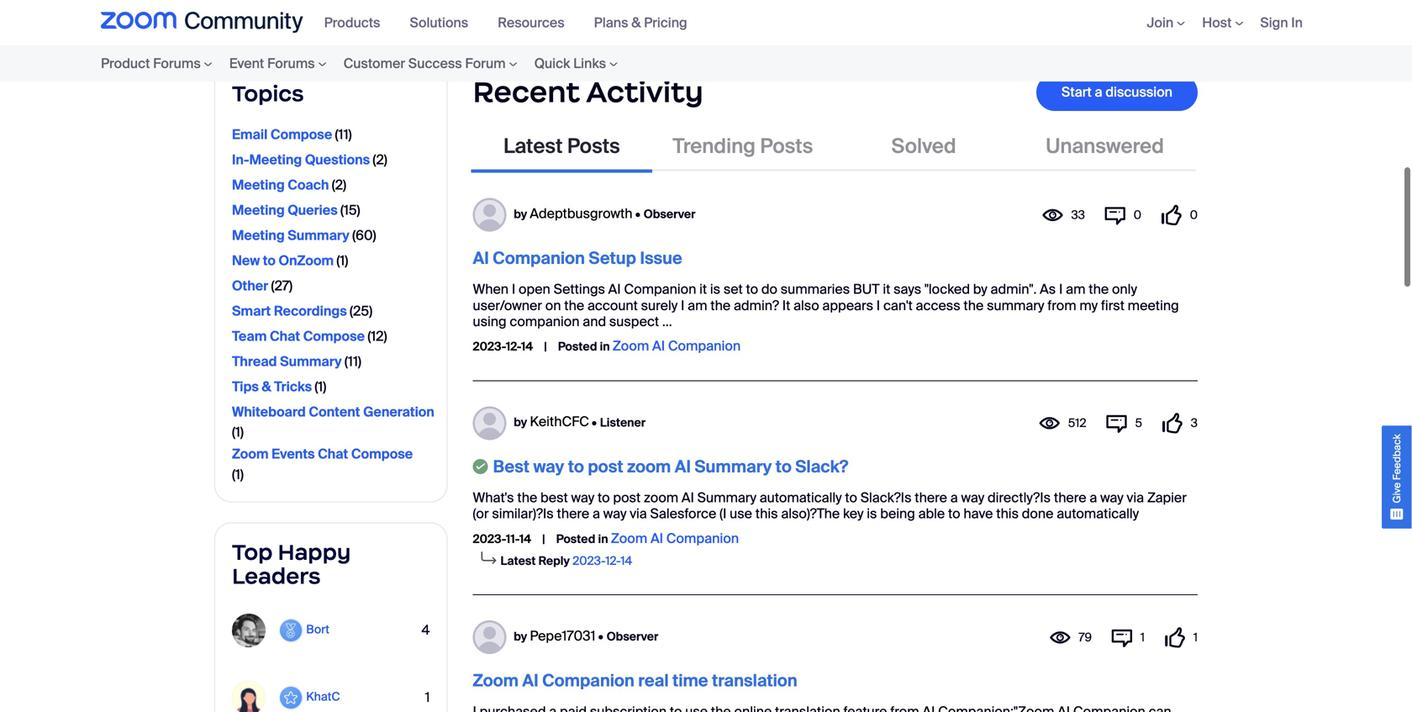 Task type: describe. For each thing, give the bounding box(es) containing it.
plans
[[594, 14, 629, 31]]

a right done
[[1090, 489, 1098, 507]]

products
[[324, 14, 380, 31]]

0 vertical spatial zoom ai companion link
[[634, 6, 762, 23]]

slack?is
[[861, 489, 912, 507]]

0 horizontal spatial there
[[557, 505, 590, 523]]

by for adeptbusgrowth
[[514, 206, 527, 222]]

0 horizontal spatial automatically
[[760, 489, 842, 507]]

event
[[229, 55, 264, 72]]

solutions
[[410, 14, 468, 31]]

from
[[1048, 297, 1077, 314]]

companion down by pepe17031 • observer
[[542, 670, 635, 692]]

by for pepe17031
[[514, 629, 527, 644]]

email compose link
[[232, 123, 332, 146]]

only
[[1112, 280, 1138, 298]]

can't
[[884, 297, 913, 314]]

do
[[762, 280, 778, 298]]

way left zapier
[[1101, 489, 1124, 507]]

topics heading
[[232, 80, 430, 107]]

ai up salesforce
[[675, 456, 691, 477]]

leaders
[[232, 563, 321, 590]]

12- inside 2023-11-14 | posted in zoom ai companion latest reply 2023-12-14
[[606, 553, 621, 569]]

the right access on the top of page
[[964, 297, 984, 314]]

on
[[546, 297, 561, 314]]

& inside menu bar
[[632, 14, 641, 31]]

khatc
[[306, 689, 340, 705]]

join link
[[1147, 14, 1186, 31]]

number of accepted solutions: 1 image
[[425, 673, 430, 712]]

slack?
[[796, 456, 849, 477]]

customer
[[344, 55, 405, 72]]

questions
[[305, 151, 370, 168]]

5
[[1136, 416, 1143, 431]]

menu bar containing join
[[1122, 0, 1312, 45]]

solutions link
[[410, 14, 481, 31]]

also)?the
[[781, 505, 840, 523]]

i left open
[[512, 280, 516, 298]]

3
[[1191, 416, 1198, 431]]

zoom events chat compose link
[[232, 442, 413, 466]]

summary up use
[[695, 456, 772, 477]]

but
[[853, 280, 880, 298]]

recent activity
[[473, 74, 704, 110]]

events
[[272, 445, 315, 463]]

best way to post zoom ai summary to slack?
[[493, 456, 849, 477]]

2023- for 2023-11-14 | posted in zoom ai companion latest reply 2023-12-14
[[473, 531, 506, 547]]

to inside the email compose 11 in-meeting questions 2 meeting coach 2 meeting queries 15 meeting summary 60 new to onzoom 1 other 27 smart recordings 25 team chat compose 12 thread summary 11 tips & tricks 1 whiteboard content generation 1 zoom events chat compose 1
[[263, 252, 276, 269]]

observer for adeptbusgrowth
[[644, 206, 696, 222]]

use
[[730, 505, 753, 523]]

zoom inside the what's the best way to post zoom ai summary automatically to slack?is there a way directly?is there a way via zapier (or similar)?is there a way via salesforce (i use this also)?the key is being able to have this done automatically
[[644, 489, 679, 507]]

1 horizontal spatial via
[[1127, 489, 1144, 507]]

menu bar containing product forums
[[67, 45, 660, 82]]

12- for 2023-12-04 | posted in zoom ai companion
[[523, 7, 539, 23]]

ai up when
[[473, 248, 489, 269]]

new to onzoom link
[[232, 249, 334, 272]]

as
[[1040, 280, 1056, 298]]

the left "only"
[[1089, 280, 1109, 298]]

0 horizontal spatial via
[[630, 505, 647, 523]]

the inside the what's the best way to post zoom ai summary automatically to slack?is there a way directly?is there a way via zapier (or similar)?is there a way via salesforce (i use this also)?the key is being able to have this done automatically
[[517, 489, 538, 507]]

1 horizontal spatial chat
[[318, 445, 348, 463]]

host
[[1203, 14, 1232, 31]]

time
[[673, 670, 708, 692]]

open
[[519, 280, 551, 298]]

bort link
[[232, 614, 342, 647]]

pepe17031 image
[[473, 621, 507, 654]]

companion inside when i open settings ai companion it is set to do summaries but it says "locked by admin". as i am the only user/owner on the account surely i am the admin? it also appears i can't access the summary from my first meeting using companion and suspect ...
[[624, 280, 697, 298]]

content
[[309, 403, 360, 421]]

| for 2023-11-14 | posted in zoom ai companion latest reply 2023-12-14
[[542, 531, 545, 547]]

1 horizontal spatial automatically
[[1057, 505, 1139, 523]]

observer for pepe17031
[[607, 629, 659, 644]]

to down by keithcfc • listener
[[568, 456, 584, 477]]

meeting queries link
[[232, 198, 338, 222]]

ai down ...
[[653, 337, 665, 355]]

way right able
[[962, 489, 985, 507]]

ai down pepe17031
[[523, 670, 539, 692]]

ai companion setup issue
[[473, 248, 683, 269]]

top happy leaders heading
[[232, 538, 430, 590]]

reply
[[539, 553, 570, 569]]

product forums link
[[101, 45, 221, 82]]

...
[[662, 313, 672, 330]]

04
[[539, 7, 554, 23]]

using
[[473, 313, 507, 330]]

when
[[473, 280, 509, 298]]

2023- for 2023-12-14 | posted in zoom ai companion
[[473, 339, 506, 355]]

bort image
[[232, 614, 266, 647]]

directly?is
[[988, 489, 1051, 507]]

email compose 11 in-meeting questions 2 meeting coach 2 meeting queries 15 meeting summary 60 new to onzoom 1 other 27 smart recordings 25 team chat compose 12 thread summary 11 tips & tricks 1 whiteboard content generation 1 zoom events chat compose 1
[[232, 126, 435, 483]]

0 vertical spatial compose
[[271, 126, 332, 143]]

meeting coach link
[[232, 173, 329, 197]]

1 horizontal spatial there
[[915, 489, 948, 507]]

khatc link
[[232, 681, 353, 712]]

posted for 2023-12-04 | posted in zoom ai companion
[[579, 7, 618, 23]]

thread summary link
[[232, 350, 342, 373]]

a inside start a discussion link
[[1095, 83, 1103, 101]]

1 vertical spatial 11
[[348, 353, 358, 370]]

ai right plans
[[673, 6, 686, 23]]

0 horizontal spatial am
[[688, 297, 708, 314]]

15
[[344, 201, 357, 219]]

2023-12-14 link
[[573, 553, 632, 569]]

33
[[1072, 207, 1085, 223]]

listener
[[600, 415, 646, 430]]

0 vertical spatial zoom
[[627, 456, 671, 477]]

way up 'best'
[[534, 456, 564, 477]]

companion
[[510, 313, 580, 330]]

product forums
[[101, 55, 201, 72]]

adeptbusgrowth link
[[530, 205, 633, 222]]

by adeptbusgrowth • observer
[[514, 205, 696, 222]]

12- for 2023-12-14 | posted in zoom ai companion
[[506, 339, 521, 355]]

admin?
[[734, 297, 779, 314]]

zoom ai companion link for keithcfc
[[611, 530, 739, 547]]

forums for product forums
[[153, 55, 201, 72]]

meeting down in- at top
[[232, 176, 285, 194]]

adeptbusgrowth image
[[473, 198, 507, 232]]

79
[[1079, 630, 1092, 645]]

zoom down pepe17031 image
[[473, 670, 519, 692]]

customer success forum link
[[335, 45, 526, 82]]

a right able
[[951, 489, 958, 507]]

1 vertical spatial compose
[[303, 327, 365, 345]]

what's the best way to post zoom ai summary automatically to slack?is there a way directly?is there a way via zapier (or similar)?is there a way via salesforce (i use this also)?the key is being able to have this done automatically
[[473, 489, 1187, 523]]

2023- right reply
[[573, 553, 606, 569]]

0 horizontal spatial chat
[[270, 327, 300, 345]]

done
[[1022, 505, 1054, 523]]

is inside the what's the best way to post zoom ai summary automatically to slack?is there a way directly?is there a way via zapier (or similar)?is there a way via salesforce (i use this also)?the key is being able to have this done automatically
[[867, 505, 877, 523]]

salesforce
[[650, 505, 717, 523]]

have
[[964, 505, 993, 523]]

"locked
[[925, 280, 970, 298]]

queries
[[288, 201, 338, 219]]

smart
[[232, 302, 271, 320]]

suspect
[[610, 313, 659, 330]]

& inside the email compose 11 in-meeting questions 2 meeting coach 2 meeting queries 15 meeting summary 60 new to onzoom 1 other 27 smart recordings 25 team chat compose 12 thread summary 11 tips & tricks 1 whiteboard content generation 1 zoom events chat compose 1
[[262, 378, 271, 396]]

resources
[[498, 14, 565, 31]]

tricks
[[274, 378, 312, 396]]

team
[[232, 327, 267, 345]]

quick links link
[[526, 45, 626, 82]]

able
[[919, 505, 945, 523]]

a up 2023-11-14 | posted in zoom ai companion latest reply 2023-12-14
[[593, 505, 600, 523]]

2 horizontal spatial there
[[1054, 489, 1087, 507]]

top
[[232, 538, 273, 566]]

forums for event forums
[[267, 55, 315, 72]]

by for keithcfc
[[514, 415, 527, 430]]

by inside when i open settings ai companion it is set to do summaries but it says "locked by admin". as i am the only user/owner on the account surely i am the admin? it also appears i can't access the summary from my first meeting using companion and suspect ...
[[974, 280, 988, 298]]

bort
[[306, 622, 330, 638]]

by keithcfc • listener
[[514, 413, 646, 431]]

companion down ...
[[668, 337, 741, 355]]

to right 'best'
[[598, 489, 610, 507]]

email
[[232, 126, 268, 143]]

meeting up new
[[232, 226, 285, 244]]

2 0 from the left
[[1190, 207, 1198, 223]]

smart recordings link
[[232, 299, 347, 323]]

meeting up "meeting coach" link
[[249, 151, 302, 168]]

the right on
[[564, 297, 585, 314]]

zoom for 2023-12-04 | posted in zoom ai companion
[[634, 6, 670, 23]]



Task type: vqa. For each thing, say whether or not it's contained in the screenshot.


Task type: locate. For each thing, give the bounding box(es) containing it.
0 horizontal spatial 12-
[[506, 339, 521, 355]]

2 vertical spatial 14
[[621, 553, 632, 569]]

there right done
[[1054, 489, 1087, 507]]

compose up in-meeting questions link on the left
[[271, 126, 332, 143]]

2023-12-04 | posted in zoom ai companion
[[490, 6, 762, 23]]

& right plans
[[632, 14, 641, 31]]

plans & pricing link
[[594, 14, 700, 31]]

2023- inside 2023-12-14 | posted in zoom ai companion
[[473, 339, 506, 355]]

in up 2023-12-14 link
[[598, 531, 608, 547]]

2 down "questions"
[[335, 176, 343, 194]]

by right pepe17031 image
[[514, 629, 527, 644]]

11 up "questions"
[[339, 126, 349, 143]]

to left do
[[746, 280, 759, 298]]

1 vertical spatial 12-
[[506, 339, 521, 355]]

is left set
[[710, 280, 721, 298]]

| down companion
[[544, 339, 547, 355]]

summary down best way to post zoom ai summary to slack? 'link'
[[698, 489, 757, 507]]

in left pricing
[[621, 7, 631, 23]]

0 vertical spatial 11
[[339, 126, 349, 143]]

12- up quick
[[523, 7, 539, 23]]

• right pepe17031 link
[[598, 629, 604, 644]]

2023- down using
[[473, 339, 506, 355]]

14 for 2023-11-14 | posted in zoom ai companion latest reply 2023-12-14
[[520, 531, 531, 547]]

via left zapier
[[1127, 489, 1144, 507]]

forums down "community.title" image
[[153, 55, 201, 72]]

posted down and
[[558, 339, 597, 355]]

• for adeptbusgrowth
[[635, 206, 641, 222]]

1 forums from the left
[[153, 55, 201, 72]]

unanswered
[[1046, 133, 1165, 159]]

product
[[101, 55, 150, 72]]

latest
[[504, 133, 563, 159], [501, 553, 536, 569]]

menu bar containing products
[[316, 0, 709, 45]]

1 vertical spatial 2
[[335, 176, 343, 194]]

join
[[1147, 14, 1174, 31]]

0 vertical spatial |
[[565, 7, 568, 23]]

the left 'best'
[[517, 489, 538, 507]]

post
[[588, 456, 624, 477], [613, 489, 641, 507]]

1 horizontal spatial 0
[[1190, 207, 1198, 223]]

•
[[635, 206, 641, 222], [592, 415, 597, 430], [598, 629, 604, 644]]

1 posts from the left
[[567, 133, 620, 159]]

i left can't
[[877, 297, 881, 314]]

zoom
[[634, 6, 670, 23], [613, 337, 649, 355], [232, 445, 269, 463], [611, 530, 648, 547], [473, 670, 519, 692]]

1 vertical spatial &
[[262, 378, 271, 396]]

by inside by keithcfc • listener
[[514, 415, 527, 430]]

1 0 from the left
[[1134, 207, 1142, 223]]

a right start
[[1095, 83, 1103, 101]]

1 vertical spatial in
[[600, 339, 610, 355]]

host link
[[1203, 14, 1244, 31]]

ai inside the what's the best way to post zoom ai summary automatically to slack?is there a way directly?is there a way via zapier (or similar)?is there a way via salesforce (i use this also)?the key is being able to have this done automatically
[[682, 489, 694, 507]]

am right as
[[1066, 280, 1086, 298]]

summary down team chat compose link
[[280, 353, 342, 370]]

0 vertical spatial is
[[710, 280, 721, 298]]

by inside by pepe17031 • observer
[[514, 629, 527, 644]]

ai inside when i open settings ai companion it is set to do summaries but it says "locked by admin". as i am the only user/owner on the account surely i am the admin? it also appears i can't access the summary from my first meeting using companion and suspect ...
[[609, 280, 621, 298]]

to right new
[[263, 252, 276, 269]]

compose
[[271, 126, 332, 143], [303, 327, 365, 345], [351, 445, 413, 463]]

2 vertical spatial zoom ai companion link
[[611, 530, 739, 547]]

whiteboard
[[232, 403, 306, 421]]

zoom ai companion link for adeptbusgrowth
[[613, 337, 741, 355]]

2 vertical spatial |
[[542, 531, 545, 547]]

2 vertical spatial 12-
[[606, 553, 621, 569]]

companion inside 2023-11-14 | posted in zoom ai companion latest reply 2023-12-14
[[667, 530, 739, 547]]

posts for latest posts
[[567, 133, 620, 159]]

ai down the setup at the left top
[[609, 280, 621, 298]]

1 horizontal spatial am
[[1066, 280, 1086, 298]]

start a discussion link
[[1037, 74, 1198, 111]]

posted inside 2023-12-14 | posted in zoom ai companion
[[558, 339, 597, 355]]

customer success forum
[[344, 55, 506, 72]]

generation
[[363, 403, 435, 421]]

am
[[1066, 280, 1086, 298], [688, 297, 708, 314]]

in inside 2023-12-14 | posted in zoom ai companion
[[600, 339, 610, 355]]

by right keithcfc image
[[514, 415, 527, 430]]

chat
[[270, 327, 300, 345], [318, 445, 348, 463]]

meeting down "meeting coach" link
[[232, 201, 285, 219]]

14 for 2023-12-14 | posted in zoom ai companion
[[521, 339, 533, 355]]

2023- left 04 on the top of page
[[490, 7, 523, 23]]

observer inside by adeptbusgrowth • observer
[[644, 206, 696, 222]]

1 horizontal spatial 2
[[376, 151, 384, 168]]

companion down issue
[[624, 280, 697, 298]]

zoom ai companion link
[[634, 6, 762, 23], [613, 337, 741, 355], [611, 530, 739, 547]]

in for 2023-12-14 | posted in zoom ai companion
[[600, 339, 610, 355]]

12
[[371, 327, 384, 345]]

1 horizontal spatial •
[[598, 629, 604, 644]]

2 horizontal spatial 12-
[[606, 553, 621, 569]]

zoom inside the email compose 11 in-meeting questions 2 meeting coach 2 meeting queries 15 meeting summary 60 new to onzoom 1 other 27 smart recordings 25 team chat compose 12 thread summary 11 tips & tricks 1 whiteboard content generation 1 zoom events chat compose 1
[[232, 445, 269, 463]]

1 vertical spatial is
[[867, 505, 877, 523]]

0 horizontal spatial •
[[592, 415, 597, 430]]

ai down salesforce
[[651, 530, 663, 547]]

12- inside 2023-12-04 | posted in zoom ai companion
[[523, 7, 539, 23]]

ai inside 2023-11-14 | posted in zoom ai companion latest reply 2023-12-14
[[651, 530, 663, 547]]

0 horizontal spatial 2
[[335, 176, 343, 194]]

in-meeting questions link
[[232, 148, 370, 171]]

2023-11-14 | posted in zoom ai companion latest reply 2023-12-14
[[473, 530, 739, 569]]

meeting
[[249, 151, 302, 168], [232, 176, 285, 194], [232, 201, 285, 219], [232, 226, 285, 244]]

forums up topics
[[267, 55, 315, 72]]

1 horizontal spatial is
[[867, 505, 877, 523]]

in for 2023-12-04 | posted in zoom ai companion
[[621, 7, 631, 23]]

start
[[1062, 83, 1092, 101]]

0 horizontal spatial forums
[[153, 55, 201, 72]]

1 vertical spatial posted
[[558, 339, 597, 355]]

0 vertical spatial 2
[[376, 151, 384, 168]]

|
[[565, 7, 568, 23], [544, 339, 547, 355], [542, 531, 545, 547]]

menu bar
[[316, 0, 709, 45], [1122, 0, 1312, 45], [67, 45, 660, 82]]

in
[[621, 7, 631, 23], [600, 339, 610, 355], [598, 531, 608, 547]]

best
[[541, 489, 568, 507]]

0 vertical spatial &
[[632, 14, 641, 31]]

observer inside by pepe17031 • observer
[[607, 629, 659, 644]]

posted inside 2023-11-14 | posted in zoom ai companion latest reply 2023-12-14
[[556, 531, 596, 547]]

by inside by adeptbusgrowth • observer
[[514, 206, 527, 222]]

1 horizontal spatial forums
[[267, 55, 315, 72]]

zoom up 2023-12-14 link
[[611, 530, 648, 547]]

keithcfc image
[[473, 406, 507, 440]]

0 vertical spatial posted
[[579, 7, 618, 23]]

via left salesforce
[[630, 505, 647, 523]]

0 vertical spatial latest
[[504, 133, 563, 159]]

admin".
[[991, 280, 1037, 298]]

summary down queries
[[288, 226, 350, 244]]

post down best way to post zoom ai summary to slack? 'link'
[[613, 489, 641, 507]]

| up reply
[[542, 531, 545, 547]]

this right the have
[[997, 505, 1019, 523]]

companion right pricing
[[689, 6, 762, 23]]

meeting
[[1128, 297, 1179, 314]]

posted
[[579, 7, 618, 23], [558, 339, 597, 355], [556, 531, 596, 547]]

pricing
[[644, 14, 688, 31]]

1 vertical spatial 14
[[520, 531, 531, 547]]

• inside by pepe17031 • observer
[[598, 629, 604, 644]]

resources link
[[498, 14, 577, 31]]

best way to post zoom ai summary to slack? link
[[493, 456, 849, 477]]

2 vertical spatial •
[[598, 629, 604, 644]]

0 horizontal spatial this
[[756, 505, 778, 523]]

companion down salesforce
[[667, 530, 739, 547]]

12- inside 2023-12-14 | posted in zoom ai companion
[[506, 339, 521, 355]]

| inside 2023-12-14 | posted in zoom ai companion
[[544, 339, 547, 355]]

keithcfc
[[530, 413, 589, 431]]

similar)?is
[[492, 505, 554, 523]]

2 it from the left
[[883, 280, 891, 298]]

ai
[[673, 6, 686, 23], [473, 248, 489, 269], [609, 280, 621, 298], [653, 337, 665, 355], [675, 456, 691, 477], [682, 489, 694, 507], [651, 530, 663, 547], [523, 670, 539, 692]]

chat right events
[[318, 445, 348, 463]]

2 right "questions"
[[376, 151, 384, 168]]

by right the adeptbusgrowth image
[[514, 206, 527, 222]]

1 horizontal spatial it
[[883, 280, 891, 298]]

0 horizontal spatial 0
[[1134, 207, 1142, 223]]

posted up links
[[579, 7, 618, 23]]

by right "locked
[[974, 280, 988, 298]]

0 horizontal spatial it
[[700, 280, 707, 298]]

translation
[[712, 670, 798, 692]]

• for keithcfc
[[592, 415, 597, 430]]

automatically right done
[[1057, 505, 1139, 523]]

it left set
[[700, 280, 707, 298]]

2 vertical spatial compose
[[351, 445, 413, 463]]

1 it from the left
[[700, 280, 707, 298]]

zoom down suspect
[[613, 337, 649, 355]]

companion up open
[[493, 248, 585, 269]]

meeting summary link
[[232, 224, 350, 247]]

posted up reply
[[556, 531, 596, 547]]

(or
[[473, 505, 489, 523]]

keithcfc link
[[530, 413, 589, 431]]

access
[[916, 297, 961, 314]]

1 horizontal spatial &
[[632, 14, 641, 31]]

posts for trending posts
[[760, 133, 813, 159]]

& right tips
[[262, 378, 271, 396]]

1 vertical spatial zoom
[[644, 489, 679, 507]]

in for 2023-11-14 | posted in zoom ai companion latest reply 2023-12-14
[[598, 531, 608, 547]]

zoom left events
[[232, 445, 269, 463]]

tips & tricks link
[[232, 375, 312, 398]]

1 vertical spatial observer
[[607, 629, 659, 644]]

posted for 2023-11-14 | posted in zoom ai companion latest reply 2023-12-14
[[556, 531, 596, 547]]

am right ...
[[688, 297, 708, 314]]

list
[[232, 123, 435, 485]]

0 vertical spatial 12-
[[523, 7, 539, 23]]

0 vertical spatial chat
[[270, 327, 300, 345]]

user/owner
[[473, 297, 542, 314]]

community champion | zoom employee image
[[278, 618, 304, 643]]

to inside when i open settings ai companion it is set to do summaries but it says "locked by admin". as i am the only user/owner on the account surely i am the admin? it also appears i can't access the summary from my first meeting using companion and suspect ...
[[746, 280, 759, 298]]

best
[[493, 456, 530, 477]]

summary inside the what's the best way to post zoom ai summary automatically to slack?is there a way directly?is there a way via zapier (or similar)?is there a way via salesforce (i use this also)?the key is being able to have this done automatically
[[698, 489, 757, 507]]

to right able
[[949, 505, 961, 523]]

chat up thread summary link
[[270, 327, 300, 345]]

latest down 11- at the bottom left
[[501, 553, 536, 569]]

i right ...
[[681, 297, 685, 314]]

2 vertical spatial posted
[[556, 531, 596, 547]]

• for pepe17031
[[598, 629, 604, 644]]

1 horizontal spatial 12-
[[523, 7, 539, 23]]

1 vertical spatial latest
[[501, 553, 536, 569]]

the left admin?
[[711, 297, 731, 314]]

2 vertical spatial in
[[598, 531, 608, 547]]

0 horizontal spatial posts
[[567, 133, 620, 159]]

pepe17031 link
[[530, 627, 596, 645]]

0 vertical spatial in
[[621, 7, 631, 23]]

top happy leaders
[[232, 538, 351, 590]]

2023- for 2023-12-04 | posted in zoom ai companion
[[490, 7, 523, 23]]

zoom down best way to post zoom ai summary to slack? 'link'
[[644, 489, 679, 507]]

onzoom
[[279, 252, 334, 269]]

zoom for 2023-12-14 | posted in zoom ai companion
[[613, 337, 649, 355]]

0 vertical spatial post
[[588, 456, 624, 477]]

14 right reply
[[621, 553, 632, 569]]

| for 2023-12-14 | posted in zoom ai companion
[[544, 339, 547, 355]]

my
[[1080, 297, 1098, 314]]

in inside 2023-11-14 | posted in zoom ai companion latest reply 2023-12-14
[[598, 531, 608, 547]]

a
[[1095, 83, 1103, 101], [951, 489, 958, 507], [1090, 489, 1098, 507], [593, 505, 600, 523]]

there
[[915, 489, 948, 507], [1054, 489, 1087, 507], [557, 505, 590, 523]]

forums
[[153, 55, 201, 72], [267, 55, 315, 72]]

1 this from the left
[[756, 505, 778, 523]]

participant | zoom employee image
[[278, 685, 304, 710]]

it right but
[[883, 280, 891, 298]]

2 forums from the left
[[267, 55, 315, 72]]

i
[[512, 280, 516, 298], [1059, 280, 1063, 298], [681, 297, 685, 314], [877, 297, 881, 314]]

community.title image
[[101, 12, 303, 34]]

is right key
[[867, 505, 877, 523]]

2023- inside 2023-12-04 | posted in zoom ai companion
[[490, 7, 523, 23]]

posted inside 2023-12-04 | posted in zoom ai companion
[[579, 7, 618, 23]]

2 posts from the left
[[760, 133, 813, 159]]

post down listener
[[588, 456, 624, 477]]

| inside 2023-11-14 | posted in zoom ai companion latest reply 2023-12-14
[[542, 531, 545, 547]]

2 this from the left
[[997, 505, 1019, 523]]

in down and
[[600, 339, 610, 355]]

| for 2023-12-04 | posted in zoom ai companion
[[565, 7, 568, 23]]

settings
[[554, 280, 605, 298]]

start a discussion
[[1062, 83, 1173, 101]]

• inside by keithcfc • listener
[[592, 415, 597, 430]]

khatc image
[[232, 681, 266, 712]]

to left the slack?
[[776, 456, 792, 477]]

adeptbusgrowth
[[530, 205, 633, 222]]

list containing email compose
[[232, 123, 435, 485]]

1 vertical spatial •
[[592, 415, 597, 430]]

coach
[[288, 176, 329, 194]]

1 vertical spatial post
[[613, 489, 641, 507]]

in inside 2023-12-04 | posted in zoom ai companion
[[621, 7, 631, 23]]

topics
[[232, 80, 304, 107]]

there up 2023-11-14 | posted in zoom ai companion latest reply 2023-12-14
[[557, 505, 590, 523]]

this right use
[[756, 505, 778, 523]]

it
[[783, 297, 791, 314]]

latest inside 2023-11-14 | posted in zoom ai companion latest reply 2023-12-14
[[501, 553, 536, 569]]

trending posts
[[673, 133, 813, 159]]

way right 'best'
[[571, 489, 595, 507]]

25
[[353, 302, 369, 320]]

0 vertical spatial 14
[[521, 339, 533, 355]]

14 down similar)?is
[[520, 531, 531, 547]]

plans & pricing
[[594, 14, 688, 31]]

| inside 2023-12-04 | posted in zoom ai companion
[[565, 7, 568, 23]]

0 horizontal spatial is
[[710, 280, 721, 298]]

0 horizontal spatial &
[[262, 378, 271, 396]]

• inside by adeptbusgrowth • observer
[[635, 206, 641, 222]]

ai down best way to post zoom ai summary to slack? 'link'
[[682, 489, 694, 507]]

1 horizontal spatial posts
[[760, 133, 813, 159]]

• up issue
[[635, 206, 641, 222]]

success
[[408, 55, 462, 72]]

2 horizontal spatial •
[[635, 206, 641, 222]]

way up 2023-11-14 | posted in zoom ai companion latest reply 2023-12-14
[[604, 505, 627, 523]]

4
[[422, 622, 430, 639]]

zoom inside 2023-11-14 | posted in zoom ai companion latest reply 2023-12-14
[[611, 530, 648, 547]]

other link
[[232, 274, 268, 298]]

posts down recent activity
[[567, 133, 620, 159]]

zoom for 2023-11-14 | posted in zoom ai companion latest reply 2023-12-14
[[611, 530, 648, 547]]

1 horizontal spatial this
[[997, 505, 1019, 523]]

observer up zoom ai companion real time translation
[[607, 629, 659, 644]]

1 vertical spatial chat
[[318, 445, 348, 463]]

in-
[[232, 151, 249, 168]]

14 inside 2023-12-14 | posted in zoom ai companion
[[521, 339, 533, 355]]

in
[[1292, 14, 1303, 31]]

12- down using
[[506, 339, 521, 355]]

compose down generation
[[351, 445, 413, 463]]

11 down 25
[[348, 353, 358, 370]]

0 vertical spatial observer
[[644, 206, 696, 222]]

happy
[[278, 538, 351, 566]]

companion
[[689, 6, 762, 23], [493, 248, 585, 269], [624, 280, 697, 298], [668, 337, 741, 355], [667, 530, 739, 547], [542, 670, 635, 692]]

automatically down the slack?
[[760, 489, 842, 507]]

number of accepted solutions: 4 image
[[422, 605, 430, 656]]

post inside the what's the best way to post zoom ai summary automatically to slack?is there a way directly?is there a way via zapier (or similar)?is there a way via salesforce (i use this also)?the key is being able to have this done automatically
[[613, 489, 641, 507]]

also
[[794, 297, 820, 314]]

0 vertical spatial •
[[635, 206, 641, 222]]

to left slack?is
[[845, 489, 858, 507]]

quick links
[[534, 55, 606, 72]]

i right as
[[1059, 280, 1063, 298]]

by pepe17031 • observer
[[514, 627, 659, 645]]

via
[[1127, 489, 1144, 507], [630, 505, 647, 523]]

zoom ai companion real time translation
[[473, 670, 798, 692]]

setup
[[589, 248, 637, 269]]

1
[[340, 252, 345, 269], [318, 378, 323, 396], [235, 423, 240, 441], [235, 466, 240, 483], [1141, 630, 1145, 645], [1194, 630, 1198, 645], [425, 689, 430, 707]]

posted for 2023-12-14 | posted in zoom ai companion
[[558, 339, 597, 355]]

1 vertical spatial zoom ai companion link
[[613, 337, 741, 355]]

being
[[881, 505, 916, 523]]

1 vertical spatial |
[[544, 339, 547, 355]]

is inside when i open settings ai companion it is set to do summaries but it says "locked by admin". as i am the only user/owner on the account surely i am the admin? it also appears i can't access the summary from my first meeting using companion and suspect ...
[[710, 280, 721, 298]]



